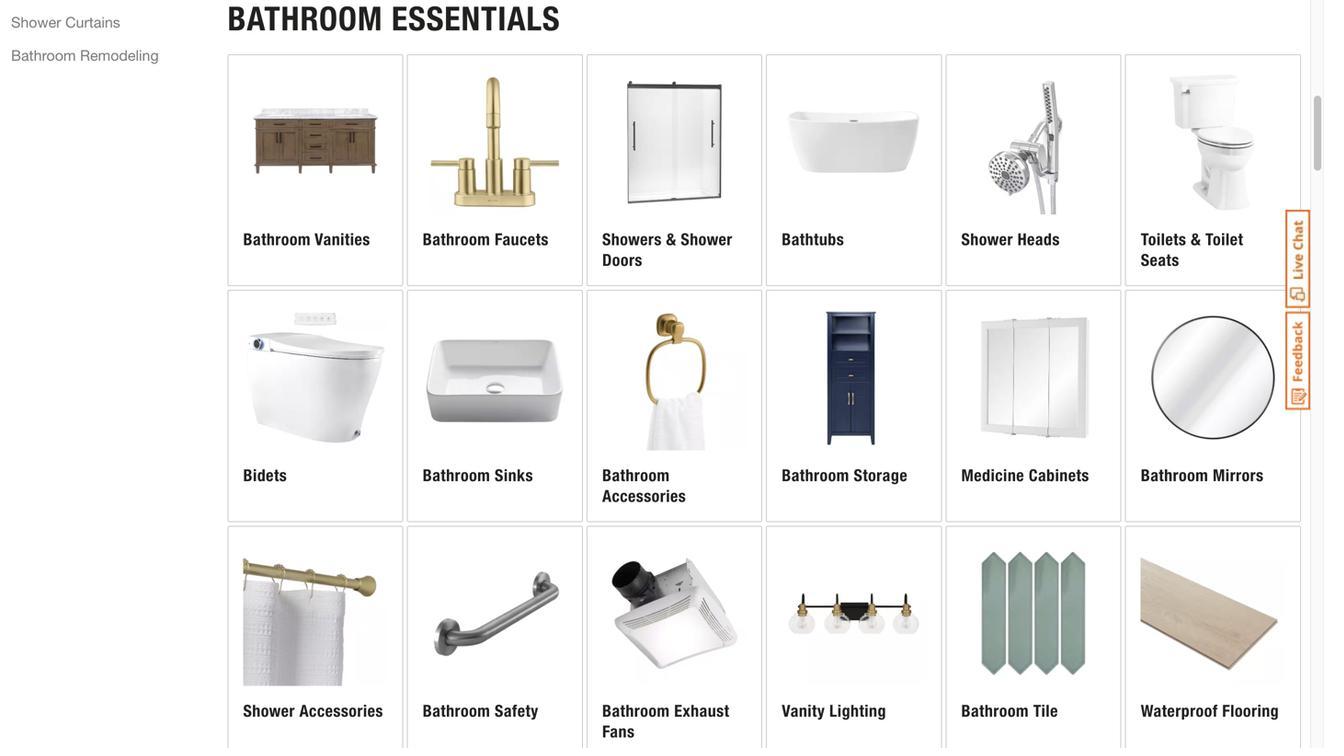 Task type: locate. For each thing, give the bounding box(es) containing it.
bathroom for bathroom faucets
[[423, 230, 491, 250]]

seats
[[1142, 250, 1180, 270]]

image for bathroom storage image
[[782, 306, 927, 450]]

bathroom inside bathroom exhaust fans
[[603, 701, 670, 721]]

accessories for bathroom
[[603, 486, 687, 506]]

0 horizontal spatial &
[[667, 230, 677, 250]]

image for waterproof flooring image
[[1142, 541, 1286, 686]]

&
[[667, 230, 677, 250], [1192, 230, 1202, 250]]

medicine
[[962, 466, 1025, 485]]

bathroom for bathroom accessories
[[603, 466, 670, 485]]

bathroom safety
[[423, 701, 539, 721]]

bathroom mirrors
[[1142, 466, 1265, 485]]

vanity
[[782, 701, 826, 721]]

& for showers
[[667, 230, 677, 250]]

bathtubs link
[[768, 55, 942, 285]]

bathroom for bathroom sinks
[[423, 466, 491, 485]]

& inside toilets & toilet seats
[[1192, 230, 1202, 250]]

safety
[[495, 701, 539, 721]]

shower heads link
[[947, 55, 1121, 285]]

heads
[[1018, 230, 1061, 250]]

shower for shower curtains
[[11, 13, 61, 31]]

vanity lighting link
[[768, 527, 942, 748]]

medicine cabinets
[[962, 466, 1090, 485]]

& for toilets
[[1192, 230, 1202, 250]]

bathroom faucets
[[423, 230, 549, 250]]

shower accessories link
[[229, 527, 403, 748]]

1 horizontal spatial accessories
[[603, 486, 687, 506]]

showers & shower doors link
[[588, 55, 762, 285]]

bathroom exhaust fans link
[[588, 527, 762, 748]]

bathroom inside bathroom accessories
[[603, 466, 670, 485]]

shower curtains link
[[11, 11, 120, 33]]

& left toilet
[[1192, 230, 1202, 250]]

toilet
[[1206, 230, 1244, 250]]

vanity lighting
[[782, 701, 887, 721]]

bathroom
[[11, 46, 76, 64], [243, 230, 311, 250], [423, 230, 491, 250], [423, 466, 491, 485], [603, 466, 670, 485], [782, 466, 850, 485], [1142, 466, 1209, 485], [423, 701, 491, 721], [603, 701, 670, 721], [962, 701, 1030, 721]]

toilets
[[1142, 230, 1187, 250]]

bathroom inside 'link'
[[962, 701, 1030, 721]]

doors
[[603, 250, 643, 270]]

bathroom for bathroom remodeling
[[11, 46, 76, 64]]

image for shower heads image
[[962, 70, 1107, 215]]

bathroom mirrors link
[[1127, 291, 1301, 521]]

bathroom sinks
[[423, 466, 534, 485]]

bathroom for bathroom tile
[[962, 701, 1030, 721]]

feedback link image
[[1286, 311, 1311, 410]]

1 & from the left
[[667, 230, 677, 250]]

exhaust
[[675, 701, 730, 721]]

bathroom sinks link
[[408, 291, 582, 521]]

waterproof flooring
[[1142, 701, 1280, 721]]

shower accessories
[[243, 701, 384, 721]]

shower
[[11, 13, 61, 31], [681, 230, 733, 250], [962, 230, 1014, 250], [243, 701, 295, 721]]

bathroom tile
[[962, 701, 1059, 721]]

0 vertical spatial accessories
[[603, 486, 687, 506]]

lighting
[[830, 701, 887, 721]]

toilets & toilet seats link
[[1127, 55, 1301, 285]]

bathroom for bathroom storage
[[782, 466, 850, 485]]

1 vertical spatial accessories
[[300, 701, 384, 721]]

accessories
[[603, 486, 687, 506], [300, 701, 384, 721]]

image for bathroom safety image
[[423, 541, 568, 686]]

shower for shower accessories
[[243, 701, 295, 721]]

bathroom accessories
[[603, 466, 687, 506]]

& inside showers & shower doors
[[667, 230, 677, 250]]

& right 'showers'
[[667, 230, 677, 250]]

bathroom storage link
[[768, 291, 942, 521]]

accessories for shower
[[300, 701, 384, 721]]

0 horizontal spatial accessories
[[300, 701, 384, 721]]

image for vanity lighting image
[[782, 541, 927, 686]]

1 horizontal spatial &
[[1192, 230, 1202, 250]]

bathroom remodeling link
[[11, 44, 159, 66]]

2 & from the left
[[1192, 230, 1202, 250]]

waterproof flooring link
[[1127, 527, 1301, 748]]

bathroom exhaust fans
[[603, 701, 730, 742]]



Task type: describe. For each thing, give the bounding box(es) containing it.
bathroom safety link
[[408, 527, 582, 748]]

shower inside showers & shower doors
[[681, 230, 733, 250]]

bathroom for bathroom exhaust fans
[[603, 701, 670, 721]]

bathtubs
[[782, 230, 845, 250]]

bathroom remodeling
[[11, 46, 159, 64]]

bathroom storage
[[782, 466, 908, 485]]

medicine cabinets link
[[947, 291, 1121, 521]]

bidets
[[243, 466, 287, 485]]

flooring
[[1223, 701, 1280, 721]]

remodeling
[[80, 46, 159, 64]]

image for bathtubs image
[[782, 70, 927, 215]]

bathroom for bathroom vanities
[[243, 230, 311, 250]]

bathroom tile link
[[947, 527, 1121, 748]]

storage
[[854, 466, 908, 485]]

bathroom accessories link
[[588, 291, 762, 521]]

bathroom vanities
[[243, 230, 371, 250]]

showers & shower doors
[[603, 230, 733, 270]]

image for shower accessories image
[[243, 541, 388, 686]]

live chat image
[[1286, 210, 1311, 308]]

vanities
[[315, 230, 371, 250]]

image for bathroom vanities image
[[243, 70, 388, 215]]

shower curtains
[[11, 13, 120, 31]]

bathroom faucets link
[[408, 55, 582, 285]]

image for bathroom accessories image
[[603, 306, 747, 450]]

tile
[[1034, 701, 1059, 721]]

image for bidets image
[[243, 306, 388, 450]]

fans
[[603, 722, 635, 742]]

bathroom for bathroom mirrors
[[1142, 466, 1209, 485]]

faucets
[[495, 230, 549, 250]]

image for showers & shower doors image
[[603, 70, 747, 215]]

image for bathroom sinks image
[[423, 306, 568, 450]]

image for bathroom exhaust fans image
[[603, 541, 747, 686]]

shower heads
[[962, 230, 1061, 250]]

image for bathroom tile image
[[962, 541, 1107, 686]]

toilets & toilet seats
[[1142, 230, 1244, 270]]

image for medicine cabinets image
[[962, 306, 1107, 450]]

image for bathroom faucets image
[[423, 70, 568, 215]]

shower for shower heads
[[962, 230, 1014, 250]]

showers
[[603, 230, 662, 250]]

image for bathroom mirrors image
[[1142, 306, 1286, 450]]

bathroom for bathroom safety
[[423, 701, 491, 721]]

sinks
[[495, 466, 534, 485]]

bidets link
[[229, 291, 403, 521]]

image for toilets & toilet seats image
[[1142, 70, 1286, 215]]

curtains
[[65, 13, 120, 31]]

bathroom vanities link
[[229, 55, 403, 285]]

mirrors
[[1214, 466, 1265, 485]]

cabinets
[[1029, 466, 1090, 485]]

waterproof
[[1142, 701, 1219, 721]]



Task type: vqa. For each thing, say whether or not it's contained in the screenshot.
Shower Accessories
yes



